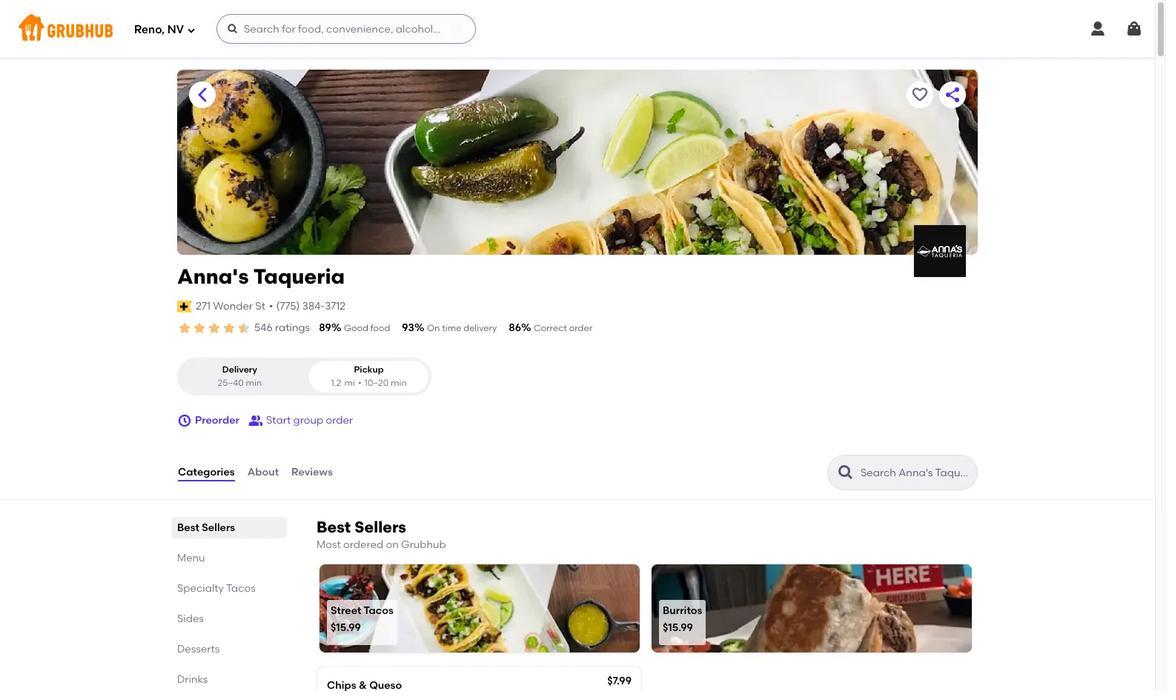 Task type: vqa. For each thing, say whether or not it's contained in the screenshot.
-
no



Task type: locate. For each thing, give the bounding box(es) containing it.
save this restaurant button
[[907, 82, 934, 108]]

$7.99
[[607, 676, 632, 688]]

86
[[509, 322, 521, 334]]

tacos for street tacos $15.99
[[364, 605, 394, 617]]

option group
[[177, 358, 432, 396]]

0 horizontal spatial svg image
[[187, 26, 196, 34]]

reno, nv
[[134, 23, 184, 36]]

best up menu
[[177, 522, 199, 535]]

preorder button
[[177, 408, 239, 435]]

start group order button
[[248, 408, 353, 435]]

menu
[[177, 552, 205, 565]]

specialty tacos
[[177, 583, 256, 595]]

0 vertical spatial tacos
[[226, 583, 256, 595]]

0 vertical spatial order
[[569, 323, 593, 334]]

$15.99 down burritos
[[663, 622, 693, 635]]

min down delivery
[[246, 378, 262, 388]]

$15.99 down street
[[331, 622, 361, 635]]

$7.99 button
[[318, 668, 641, 692]]

best sellers tab
[[177, 521, 281, 536]]

0 horizontal spatial $15.99
[[331, 622, 361, 635]]

svg image left preorder
[[177, 414, 192, 429]]

anna's
[[177, 264, 249, 289]]

min inside delivery 25–40 min
[[246, 378, 262, 388]]

min inside pickup 1.2 mi • 10–20 min
[[391, 378, 407, 388]]

tacos down menu tab
[[226, 583, 256, 595]]

svg image
[[1089, 20, 1107, 38], [1126, 20, 1143, 38], [187, 26, 196, 34]]

10–20
[[365, 378, 389, 388]]

• inside pickup 1.2 mi • 10–20 min
[[358, 378, 362, 388]]

271 wonder st button
[[195, 299, 266, 315]]

sellers for best sellers
[[202, 522, 235, 535]]

categories
[[178, 466, 235, 479]]

option group containing delivery 25–40 min
[[177, 358, 432, 396]]

1 vertical spatial svg image
[[177, 414, 192, 429]]

most
[[317, 539, 341, 552]]

tacos inside "street tacos $15.99"
[[364, 605, 394, 617]]

start group order
[[266, 414, 353, 427]]

0 horizontal spatial sellers
[[202, 522, 235, 535]]

tacos
[[226, 583, 256, 595], [364, 605, 394, 617]]

share icon image
[[944, 86, 962, 104]]

subscription pass image
[[177, 301, 192, 313]]

best for best sellers
[[177, 522, 199, 535]]

order inside button
[[326, 414, 353, 427]]

•
[[269, 300, 273, 313], [358, 378, 362, 388]]

on
[[386, 539, 399, 552]]

order right group
[[326, 414, 353, 427]]

sellers inside best sellers tab
[[202, 522, 235, 535]]

1 vertical spatial order
[[326, 414, 353, 427]]

burritos $15.99
[[663, 605, 703, 635]]

food
[[370, 323, 390, 334]]

• right mi
[[358, 378, 362, 388]]

best sellers most ordered on grubhub
[[317, 518, 446, 552]]

1 vertical spatial tacos
[[364, 605, 394, 617]]

1 horizontal spatial min
[[391, 378, 407, 388]]

sellers up on
[[355, 518, 406, 537]]

desserts
[[177, 644, 220, 656]]

0 horizontal spatial min
[[246, 378, 262, 388]]

546
[[254, 322, 273, 334]]

sellers inside best sellers most ordered on grubhub
[[355, 518, 406, 537]]

burritos
[[663, 605, 703, 617]]

tacos inside tab
[[226, 583, 256, 595]]

2 $15.99 from the left
[[663, 622, 693, 635]]

1 horizontal spatial best
[[317, 518, 351, 537]]

drinks tab
[[177, 673, 281, 688]]

people icon image
[[248, 414, 263, 429]]

svg image right nv
[[227, 23, 239, 35]]

on time delivery
[[427, 323, 497, 334]]

correct order
[[534, 323, 593, 334]]

sellers up menu tab
[[202, 522, 235, 535]]

2 min from the left
[[391, 378, 407, 388]]

1 horizontal spatial $15.99
[[663, 622, 693, 635]]

1 min from the left
[[246, 378, 262, 388]]

• right st
[[269, 300, 273, 313]]

$15.99
[[331, 622, 361, 635], [663, 622, 693, 635]]

384-
[[302, 300, 325, 313]]

sellers
[[355, 518, 406, 537], [202, 522, 235, 535]]

order right correct
[[569, 323, 593, 334]]

star icon image
[[177, 321, 192, 336], [192, 321, 207, 336], [207, 321, 222, 336], [222, 321, 237, 336], [237, 321, 251, 336], [237, 321, 251, 336]]

about button
[[247, 446, 280, 500]]

best inside best sellers most ordered on grubhub
[[317, 518, 351, 537]]

1 vertical spatial •
[[358, 378, 362, 388]]

reno,
[[134, 23, 165, 36]]

0 horizontal spatial best
[[177, 522, 199, 535]]

0 horizontal spatial svg image
[[177, 414, 192, 429]]

ordered
[[343, 539, 383, 552]]

1 horizontal spatial sellers
[[355, 518, 406, 537]]

specialty
[[177, 583, 224, 595]]

0 horizontal spatial tacos
[[226, 583, 256, 595]]

reviews
[[291, 466, 333, 479]]

1 horizontal spatial tacos
[[364, 605, 394, 617]]

preorder
[[195, 414, 239, 427]]

$15.99 inside the burritos $15.99
[[663, 622, 693, 635]]

nv
[[167, 23, 184, 36]]

0 horizontal spatial order
[[326, 414, 353, 427]]

1 horizontal spatial •
[[358, 378, 362, 388]]

svg image
[[227, 23, 239, 35], [177, 414, 192, 429]]

save this restaurant image
[[911, 86, 929, 104]]

best up most
[[317, 518, 351, 537]]

1 horizontal spatial svg image
[[227, 23, 239, 35]]

0 vertical spatial svg image
[[227, 23, 239, 35]]

1 $15.99 from the left
[[331, 622, 361, 635]]

0 vertical spatial •
[[269, 300, 273, 313]]

min
[[246, 378, 262, 388], [391, 378, 407, 388]]

(775)
[[276, 300, 300, 313]]

best
[[317, 518, 351, 537], [177, 522, 199, 535]]

svg image inside preorder button
[[177, 414, 192, 429]]

tacos right street
[[364, 605, 394, 617]]

anna's taqueria logo image
[[914, 225, 966, 277]]

about
[[247, 466, 279, 479]]

order
[[569, 323, 593, 334], [326, 414, 353, 427]]

main navigation navigation
[[0, 0, 1155, 58]]

best inside tab
[[177, 522, 199, 535]]

best for best sellers most ordered on grubhub
[[317, 518, 351, 537]]

sides tab
[[177, 612, 281, 627]]

min right 10–20
[[391, 378, 407, 388]]

0 horizontal spatial •
[[269, 300, 273, 313]]



Task type: describe. For each thing, give the bounding box(es) containing it.
2 horizontal spatial svg image
[[1126, 20, 1143, 38]]

93
[[402, 322, 414, 334]]

search icon image
[[837, 464, 855, 482]]

caret left icon image
[[194, 86, 211, 104]]

street
[[331, 605, 361, 617]]

271 wonder st
[[196, 300, 265, 313]]

anna's taqueria
[[177, 264, 345, 289]]

delivery 25–40 min
[[218, 365, 262, 388]]

best sellers
[[177, 522, 235, 535]]

taqueria
[[253, 264, 345, 289]]

desserts tab
[[177, 642, 281, 658]]

delivery
[[464, 323, 497, 334]]

546 ratings
[[254, 322, 310, 334]]

correct
[[534, 323, 567, 334]]

grubhub
[[401, 539, 446, 552]]

sides
[[177, 613, 204, 626]]

3712
[[325, 300, 346, 313]]

1.2
[[331, 378, 341, 388]]

sellers for best sellers most ordered on grubhub
[[355, 518, 406, 537]]

25–40
[[218, 378, 244, 388]]

wonder
[[213, 300, 253, 313]]

pickup
[[354, 365, 384, 375]]

$15.99 inside "street tacos $15.99"
[[331, 622, 361, 635]]

1 horizontal spatial svg image
[[1089, 20, 1107, 38]]

1 horizontal spatial order
[[569, 323, 593, 334]]

categories button
[[177, 446, 236, 500]]

time
[[442, 323, 461, 334]]

89
[[319, 322, 331, 334]]

drinks
[[177, 674, 208, 687]]

specialty tacos tab
[[177, 581, 281, 597]]

tacos for specialty tacos
[[226, 583, 256, 595]]

menu tab
[[177, 551, 281, 567]]

group
[[293, 414, 323, 427]]

(775) 384-3712 button
[[276, 299, 346, 314]]

start
[[266, 414, 291, 427]]

delivery
[[222, 365, 257, 375]]

good food
[[344, 323, 390, 334]]

street tacos $15.99
[[331, 605, 394, 635]]

pickup 1.2 mi • 10–20 min
[[331, 365, 407, 388]]

ratings
[[275, 322, 310, 334]]

271
[[196, 300, 211, 313]]

on
[[427, 323, 440, 334]]

reviews button
[[291, 446, 334, 500]]

Search Anna's Taqueria search field
[[859, 466, 973, 481]]

Search for food, convenience, alcohol... search field
[[217, 14, 476, 44]]

svg image inside main navigation "navigation"
[[227, 23, 239, 35]]

• (775) 384-3712
[[269, 300, 346, 313]]

mi
[[344, 378, 355, 388]]

st
[[255, 300, 265, 313]]

good
[[344, 323, 368, 334]]



